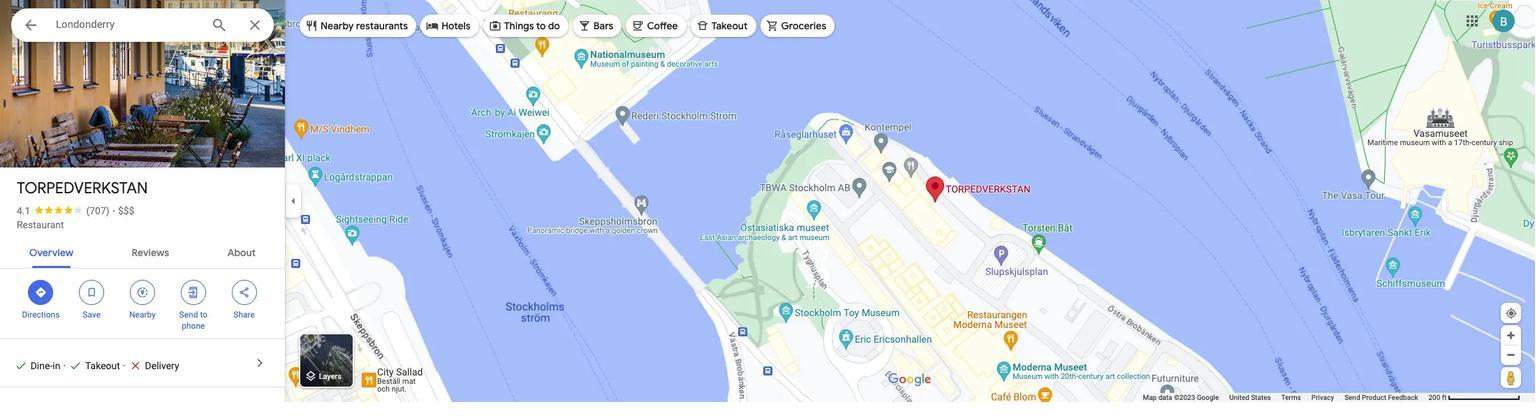 Task type: vqa. For each thing, say whether or not it's contained in the screenshot.
'768 kg CO 2'
no



Task type: locate. For each thing, give the bounding box(es) containing it.
to
[[536, 20, 546, 32], [200, 310, 207, 320]]

do
[[548, 20, 560, 32]]

hotels button
[[421, 9, 479, 43]]

price: expensive element
[[118, 205, 134, 217]]

200
[[1429, 394, 1441, 402]]

send inside send to phone
[[179, 310, 198, 320]]


[[35, 285, 47, 300]]

groceries
[[781, 20, 827, 32]]

0 vertical spatial nearby
[[321, 20, 354, 32]]

nearby
[[321, 20, 354, 32], [129, 310, 156, 320]]


[[85, 285, 98, 300]]

nearby inside button
[[321, 20, 354, 32]]

200 ft
[[1429, 394, 1447, 402]]

1 vertical spatial nearby
[[129, 310, 156, 320]]

actions for torpedverkstan region
[[0, 269, 285, 339]]

707 reviews element
[[86, 205, 109, 217]]

1 horizontal spatial nearby
[[321, 20, 354, 32]]

1 vertical spatial takeout
[[85, 360, 120, 372]]

things
[[504, 20, 534, 32]]

· inside offers takeout group
[[63, 360, 66, 372]]

in
[[53, 360, 60, 372]]

4.1
[[17, 205, 30, 217]]

serves dine-in group
[[8, 359, 60, 373]]


[[238, 285, 250, 300]]

send up phone
[[179, 310, 198, 320]]

1 horizontal spatial send
[[1345, 394, 1360, 402]]

to up phone
[[200, 310, 207, 320]]

nearby down 
[[129, 310, 156, 320]]

collapse side panel image
[[286, 193, 301, 209]]

dine-
[[30, 360, 53, 372]]

footer
[[1143, 393, 1429, 402]]

©2023
[[1174, 394, 1195, 402]]

takeout right coffee
[[712, 20, 748, 32]]

0 horizontal spatial send
[[179, 310, 198, 320]]

0 horizontal spatial ·
[[63, 360, 66, 372]]

to inside send to phone
[[200, 310, 207, 320]]

·
[[112, 205, 115, 217], [63, 360, 66, 372], [123, 360, 125, 372]]

 search field
[[11, 8, 285, 45]]

0 horizontal spatial nearby
[[129, 310, 156, 320]]

about
[[227, 247, 256, 259]]

0 horizontal spatial to
[[200, 310, 207, 320]]

nearby left "restaurants"
[[321, 20, 354, 32]]

send product feedback button
[[1345, 393, 1418, 402]]

0 vertical spatial to
[[536, 20, 546, 32]]

send to phone
[[179, 310, 207, 331]]

footer containing map data ©2023 google
[[1143, 393, 1429, 402]]

to left "do"
[[536, 20, 546, 32]]

1 horizontal spatial takeout
[[712, 20, 748, 32]]

4.1 stars image
[[30, 205, 86, 214]]

restaurant
[[17, 219, 64, 231]]

tab list
[[0, 235, 285, 268]]

to inside 'button'
[[536, 20, 546, 32]]

nearby inside actions for torpedverkstan region
[[129, 310, 156, 320]]

2 horizontal spatial ·
[[123, 360, 125, 372]]

takeout right 'in' in the left of the page
[[85, 360, 120, 372]]


[[136, 285, 149, 300]]

coffee button
[[626, 9, 686, 43]]

1 horizontal spatial to
[[536, 20, 546, 32]]

0 vertical spatial send
[[179, 310, 198, 320]]

states
[[1251, 394, 1271, 402]]

0 horizontal spatial takeout
[[85, 360, 120, 372]]

send left product
[[1345, 394, 1360, 402]]

0 vertical spatial takeout
[[712, 20, 748, 32]]

tab list containing overview
[[0, 235, 285, 268]]

· left price: expensive element
[[112, 205, 115, 217]]

nearby restaurants
[[321, 20, 408, 32]]

privacy
[[1312, 394, 1334, 402]]

google maps element
[[0, 0, 1535, 402]]

· inside no delivery group
[[123, 360, 125, 372]]

takeout
[[712, 20, 748, 32], [85, 360, 120, 372]]

bars button
[[573, 9, 622, 43]]

takeout inside "button"
[[712, 20, 748, 32]]

· $$$
[[112, 205, 134, 217]]

1 vertical spatial to
[[200, 310, 207, 320]]

takeout inside group
[[85, 360, 120, 372]]

send inside button
[[1345, 394, 1360, 402]]

· right offers takeout group
[[123, 360, 125, 372]]

united states
[[1230, 394, 1271, 402]]

· right 'in' in the left of the page
[[63, 360, 66, 372]]

torpedverkstan main content
[[0, 0, 291, 402]]

reviews button
[[121, 235, 180, 268]]

1 vertical spatial send
[[1345, 394, 1360, 402]]

None field
[[56, 16, 200, 33]]

send
[[179, 310, 198, 320], [1345, 394, 1360, 402]]

groceries button
[[760, 9, 835, 43]]

restaurants
[[356, 20, 408, 32]]

show your location image
[[1505, 307, 1518, 320]]

(707)
[[86, 205, 109, 217]]



Task type: describe. For each thing, give the bounding box(es) containing it.
546
[[36, 138, 54, 152]]

200 ft button
[[1429, 394, 1521, 402]]

restaurant button
[[17, 218, 64, 232]]

coffee
[[647, 20, 678, 32]]

photos
[[57, 138, 92, 152]]

zoom out image
[[1506, 350, 1517, 360]]

to for phone
[[200, 310, 207, 320]]

no delivery group
[[123, 359, 179, 373]]

things to do button
[[483, 9, 568, 43]]

directions
[[22, 310, 60, 320]]

offers takeout group
[[63, 359, 120, 373]]

none field inside londonderry field
[[56, 16, 200, 33]]

to for do
[[536, 20, 546, 32]]

united states button
[[1230, 393, 1271, 402]]

photo of torpedverkstan image
[[0, 0, 291, 168]]

546 photos button
[[10, 133, 97, 157]]

nearby for nearby restaurants
[[321, 20, 354, 32]]

send for send to phone
[[179, 310, 198, 320]]

$$$
[[118, 205, 134, 217]]

delivery
[[145, 360, 179, 372]]

dine-in
[[30, 360, 60, 372]]

Londonderry field
[[11, 8, 274, 42]]

google
[[1197, 394, 1219, 402]]

zoom in image
[[1506, 330, 1517, 341]]

1 horizontal spatial ·
[[112, 205, 115, 217]]


[[187, 285, 200, 300]]

send for send product feedback
[[1345, 394, 1360, 402]]

nearby for nearby
[[129, 310, 156, 320]]

ft
[[1442, 394, 1447, 402]]

about button
[[216, 235, 267, 268]]

product
[[1362, 394, 1387, 402]]

546 photos
[[36, 138, 92, 152]]

· for delivery
[[123, 360, 125, 372]]

terms button
[[1282, 393, 1301, 402]]

layers
[[319, 373, 342, 382]]

terms
[[1282, 394, 1301, 402]]

footer inside google maps element
[[1143, 393, 1429, 402]]

united
[[1230, 394, 1250, 402]]

overview button
[[18, 235, 85, 268]]

data
[[1159, 394, 1172, 402]]

bars
[[594, 20, 614, 32]]

overview
[[29, 247, 73, 259]]

 button
[[11, 8, 50, 45]]

· for takeout
[[63, 360, 66, 372]]


[[22, 15, 39, 35]]

takeout button
[[691, 9, 756, 43]]

map
[[1143, 394, 1157, 402]]

feedback
[[1388, 394, 1418, 402]]

torpedverkstan
[[17, 179, 148, 198]]

send product feedback
[[1345, 394, 1418, 402]]

nearby restaurants button
[[300, 9, 416, 43]]

tab list inside the torpedverkstan main content
[[0, 235, 285, 268]]

map data ©2023 google
[[1143, 394, 1219, 402]]

privacy button
[[1312, 393, 1334, 402]]

hotels
[[442, 20, 471, 32]]

reviews
[[132, 247, 169, 259]]

things to do
[[504, 20, 560, 32]]

share
[[234, 310, 255, 320]]

show street view coverage image
[[1501, 367, 1521, 388]]

phone
[[182, 321, 205, 331]]

save
[[83, 310, 101, 320]]



